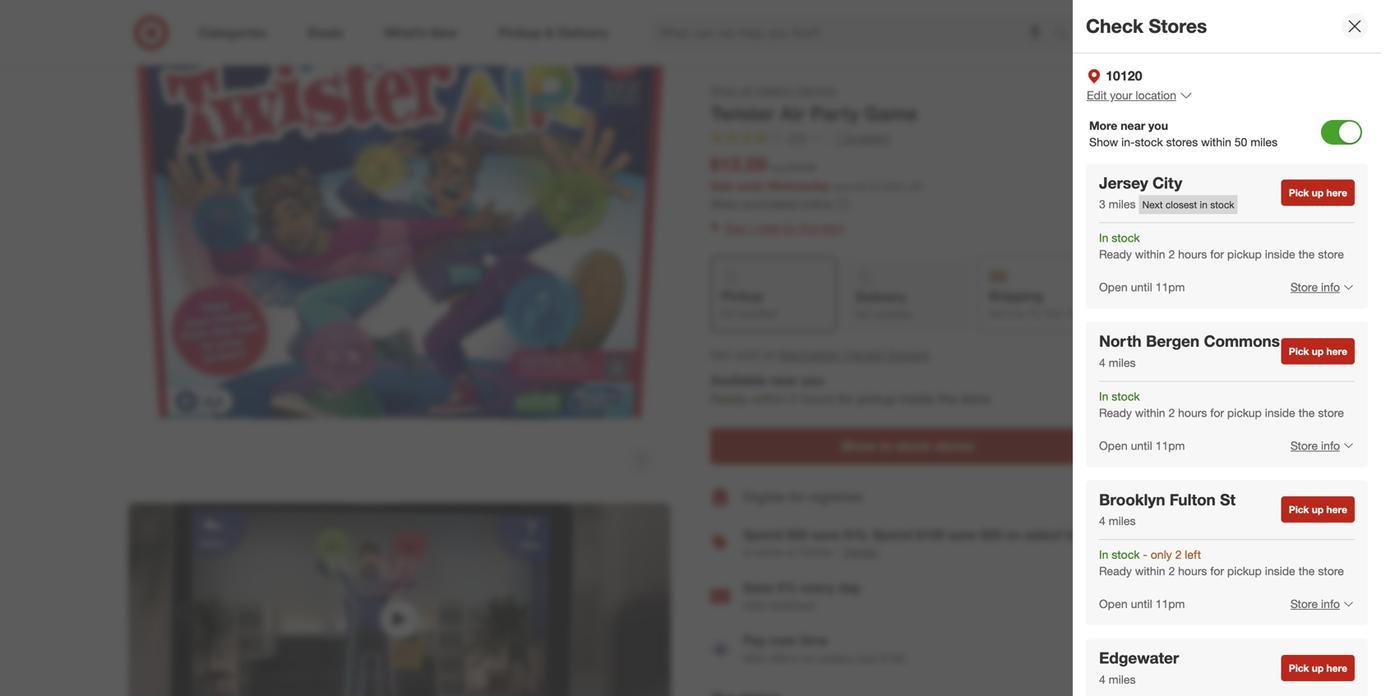 Task type: vqa. For each thing, say whether or not it's contained in the screenshot.
the Check Stores dialog
yes



Task type: locate. For each thing, give the bounding box(es) containing it.
spend up in-
[[743, 527, 784, 543]]

11pm for fulton
[[1156, 597, 1185, 611]]

1 up from the top
[[1312, 187, 1324, 199]]

in left - on the bottom right of page
[[1099, 548, 1109, 562]]

0 vertical spatial on
[[1006, 527, 1021, 543]]

2 store info from the top
[[1291, 439, 1340, 453]]

0 vertical spatial open
[[1099, 280, 1128, 294]]

2 vertical spatial open
[[1099, 597, 1128, 611]]

all
[[741, 83, 752, 97]]

0 horizontal spatial on
[[803, 652, 816, 666]]

save left $25
[[949, 527, 977, 543]]

2 left left
[[1176, 548, 1182, 562]]

0 vertical spatial open until 11pm
[[1099, 280, 1185, 294]]

store inside available near you ready within 2 hours for pickup inside the store
[[961, 391, 991, 407]]

1 11pm from the top
[[1156, 280, 1185, 294]]

0 vertical spatial until
[[1131, 280, 1153, 294]]

3 11pm from the top
[[1156, 597, 1185, 611]]

within inside in stock - only 2 left ready within 2 hours for pickup inside the store
[[1135, 564, 1166, 579]]

3 store info from the top
[[1291, 597, 1340, 611]]

info
[[1322, 280, 1340, 294], [1322, 439, 1340, 453], [1322, 597, 1340, 611]]

stock
[[1135, 135, 1163, 149], [1211, 199, 1235, 211], [1112, 231, 1140, 245], [1112, 389, 1140, 404], [897, 438, 931, 454], [1112, 548, 1140, 562]]

store inside spend $50 save $10, spend $100 save $25 on select toys in-store or online ∙ details
[[757, 545, 783, 560]]

0 horizontal spatial $100
[[881, 652, 906, 666]]

stock inside button
[[897, 438, 931, 454]]

you for available near you
[[802, 372, 825, 388]]

2 pick up here from the top
[[1289, 345, 1348, 358]]

miles inside the brooklyn fulton st 4 miles
[[1109, 514, 1136, 528]]

1 horizontal spatial in-
[[1122, 135, 1135, 149]]

you down location
[[1149, 118, 1169, 133]]

2 with from the top
[[743, 652, 766, 666]]

1 vertical spatial on
[[803, 652, 816, 666]]

0 vertical spatial item
[[822, 221, 844, 235]]

not inside delivery not available
[[856, 308, 872, 320]]

when
[[711, 197, 740, 211]]

store info for jersey city
[[1291, 280, 1340, 294]]

party
[[811, 102, 859, 125]]

available for delivery
[[874, 308, 913, 320]]

not left sold
[[711, 347, 732, 363]]

0 horizontal spatial near
[[770, 372, 798, 388]]

for down north bergen commons 4 miles
[[1211, 406, 1224, 420]]

3 4 from the top
[[1099, 672, 1106, 687]]

stock inside jersey city 3 miles next closest in stock
[[1211, 199, 1235, 211]]

near inside available near you ready within 2 hours for pickup inside the store
[[770, 372, 798, 388]]

gaming
[[796, 83, 836, 97]]

in stock ready within 2 hours for pickup inside the store for city
[[1099, 231, 1345, 262]]

1 horizontal spatial you
[[1149, 118, 1169, 133]]

hours inside available near you ready within 2 hours for pickup inside the store
[[801, 391, 834, 407]]

available inside pickup not available
[[740, 307, 778, 319]]

0 vertical spatial in-
[[1122, 135, 1135, 149]]

within down next
[[1135, 247, 1166, 262]]

the
[[1299, 247, 1315, 262], [939, 391, 957, 407], [1299, 406, 1315, 420], [1299, 564, 1315, 579]]

when purchased online
[[711, 197, 832, 211]]

online
[[802, 197, 832, 211]]

1 with from the top
[[743, 599, 766, 614]]

within inside more near you show in-stock stores within 50 miles
[[1202, 135, 1232, 149]]

1 horizontal spatial on
[[1006, 527, 1021, 543]]

in stock ready within 2 hours for pickup inside the store down north bergen commons 4 miles
[[1099, 389, 1345, 420]]

$100 right orders on the bottom right of page
[[881, 652, 906, 666]]

1 vertical spatial item
[[1227, 491, 1246, 504]]

in stock ready within 2 hours for pickup inside the store
[[1099, 231, 1345, 262], [1099, 389, 1345, 420]]

50
[[1235, 135, 1248, 149]]

1 vertical spatial in
[[1099, 389, 1109, 404]]

2
[[1169, 247, 1175, 262], [790, 391, 797, 407], [1169, 406, 1175, 420], [1176, 548, 1182, 562], [1169, 564, 1175, 579]]

1 in stock ready within 2 hours for pickup inside the store from the top
[[1099, 231, 1345, 262]]

hours down left
[[1179, 564, 1208, 579]]

0 vertical spatial you
[[1149, 118, 1169, 133]]

hours down north bergen commons 4 miles
[[1179, 406, 1208, 420]]

for right eligible
[[789, 489, 805, 505]]

miles down north
[[1109, 356, 1136, 370]]

open until 11pm up north
[[1099, 280, 1185, 294]]

1 open from the top
[[1099, 280, 1128, 294]]

0 vertical spatial store
[[1291, 280, 1318, 294]]

4 inside north bergen commons 4 miles
[[1099, 356, 1106, 370]]

save 5% every day with redcard
[[743, 580, 861, 614]]

3 here from the top
[[1327, 504, 1348, 516]]

for inside available near you ready within 2 hours for pickup inside the store
[[838, 391, 853, 407]]

in stock ready within 2 hours for pickup inside the store for bergen
[[1099, 389, 1345, 420]]

4 down edgewater
[[1099, 672, 1106, 687]]

2 11pm from the top
[[1156, 439, 1185, 453]]

day
[[838, 580, 861, 596]]

3
[[1099, 197, 1106, 211]]

1 vertical spatial in-
[[880, 438, 897, 454]]

2 store from the top
[[1291, 439, 1318, 453]]

1 4 from the top
[[1099, 356, 1106, 370]]

4 inside the brooklyn fulton st 4 miles
[[1099, 514, 1106, 528]]

on inside 'pay over time with affirm on orders over $100'
[[803, 652, 816, 666]]

ready down north
[[1099, 406, 1132, 420]]

in
[[1099, 231, 1109, 245], [1099, 389, 1109, 404], [1099, 548, 1109, 562]]

time
[[801, 633, 828, 649]]

within down - on the bottom right of page
[[1135, 564, 1166, 579]]

more
[[1090, 118, 1118, 133]]

3 open until 11pm from the top
[[1099, 597, 1185, 611]]

3 up from the top
[[1312, 504, 1324, 516]]

2 for brooklyn
[[1176, 548, 1182, 562]]

$50
[[787, 527, 808, 543]]

next
[[1143, 199, 1163, 211]]

affirm
[[770, 652, 800, 666]]

0 vertical spatial near
[[1121, 118, 1146, 133]]

1 vertical spatial open until 11pm
[[1099, 439, 1185, 453]]

pickup inside in stock - only 2 left ready within 2 hours for pickup inside the store
[[1228, 564, 1262, 579]]

available for pickup
[[740, 307, 778, 319]]

2 info from the top
[[1322, 439, 1340, 453]]

0 vertical spatial store info button
[[1280, 269, 1355, 306]]

store for jersey city
[[1291, 280, 1318, 294]]

2 4 from the top
[[1099, 514, 1106, 528]]

open up north
[[1099, 280, 1128, 294]]

open until 11pm up brooklyn
[[1099, 439, 1185, 453]]

save inside $13.59 reg $16.99 sale ends wednesday save $ 3.40 ( 20 % off )
[[833, 180, 853, 193]]

1 vertical spatial 1
[[749, 221, 755, 235]]

stores inside more near you show in-stock stores within 50 miles
[[1167, 135, 1198, 149]]

inside
[[1265, 247, 1296, 262], [900, 391, 935, 407], [1265, 406, 1296, 420], [1265, 564, 1296, 579]]

1 horizontal spatial stores
[[1167, 135, 1198, 149]]

0 horizontal spatial over
[[770, 633, 797, 649]]

1 horizontal spatial show
[[1090, 135, 1119, 149]]

miles down edgewater
[[1109, 672, 1136, 687]]

3 info from the top
[[1322, 597, 1340, 611]]

hours inside in stock - only 2 left ready within 2 hours for pickup inside the store
[[1179, 564, 1208, 579]]

2 vertical spatial store info button
[[1280, 586, 1355, 623]]

11pm up fulton
[[1156, 439, 1185, 453]]

2 down the closest
[[1169, 247, 1175, 262]]

miles inside edgewater 4 miles
[[1109, 672, 1136, 687]]

1 vertical spatial in stock ready within 2 hours for pickup inside the store
[[1099, 389, 1345, 420]]

1 vertical spatial over
[[856, 652, 878, 666]]

brooklyn fulton st 4 miles
[[1099, 490, 1236, 528]]

item
[[822, 221, 844, 235], [1227, 491, 1246, 504]]

in for north
[[1099, 389, 1109, 404]]

on down the time
[[803, 652, 816, 666]]

2 vertical spatial store info
[[1291, 597, 1340, 611]]

save
[[833, 180, 853, 193], [812, 527, 841, 543], [949, 527, 977, 543]]

in inside in stock - only 2 left ready within 2 hours for pickup inside the store
[[1099, 548, 1109, 562]]

1 vertical spatial near
[[770, 372, 798, 388]]

redcard
[[770, 599, 815, 614]]

info for north bergen commons
[[1322, 439, 1340, 453]]

1 horizontal spatial $100
[[917, 527, 945, 543]]

1 vertical spatial stores
[[935, 438, 974, 454]]

not inside pickup not available
[[721, 307, 737, 319]]

for down jersey city 3 miles next closest in stock
[[1211, 247, 1224, 262]]

0 horizontal spatial available
[[740, 307, 778, 319]]

0 horizontal spatial you
[[802, 372, 825, 388]]

in
[[1200, 199, 1208, 211]]

eligible for registries
[[743, 489, 863, 505]]

shop
[[711, 83, 738, 97]]

0 vertical spatial stores
[[1167, 135, 1198, 149]]

pick up here for brooklyn fulton st
[[1289, 504, 1348, 516]]

purchased
[[744, 197, 798, 211]]

2 in stock ready within 2 hours for pickup inside the store from the top
[[1099, 389, 1345, 420]]

1 pick up here button from the top
[[1282, 180, 1355, 206]]

1 store from the top
[[1291, 280, 1318, 294]]

0 vertical spatial in stock ready within 2 hours for pickup inside the store
[[1099, 231, 1345, 262]]

within left 50
[[1202, 135, 1232, 149]]

2 open from the top
[[1099, 439, 1128, 453]]

the inside in stock - only 2 left ready within 2 hours for pickup inside the store
[[1299, 564, 1315, 579]]

ready down available
[[711, 391, 748, 407]]

1 in from the top
[[1099, 231, 1109, 245]]

stock inside in stock - only 2 left ready within 2 hours for pickup inside the store
[[1112, 548, 1140, 562]]

2 down manhattan
[[790, 391, 797, 407]]

2 vertical spatial 11pm
[[1156, 597, 1185, 611]]

1 vertical spatial store info button
[[1280, 428, 1355, 464]]

1 horizontal spatial item
[[1227, 491, 1246, 504]]

in for jersey
[[1099, 231, 1109, 245]]

available
[[711, 372, 767, 388]]

4 pick up here button from the top
[[1282, 655, 1355, 682]]

until up brooklyn
[[1131, 439, 1153, 453]]

11pm up bergen on the right of page
[[1156, 280, 1185, 294]]

inside inside available near you ready within 2 hours for pickup inside the store
[[900, 391, 935, 407]]

2 for north
[[1169, 406, 1175, 420]]

4 pick up here from the top
[[1289, 662, 1348, 675]]

1 open until 11pm from the top
[[1099, 280, 1185, 294]]

2 down north bergen commons 4 miles
[[1169, 406, 1175, 420]]

1 pick from the top
[[1289, 187, 1310, 199]]

0 horizontal spatial show
[[842, 438, 877, 454]]

registries
[[809, 489, 863, 505]]

hours down 'in'
[[1179, 247, 1208, 262]]

1
[[834, 131, 841, 145], [749, 221, 755, 235]]

in stock - only 2 left ready within 2 hours for pickup inside the store
[[1099, 548, 1345, 579]]

3 until from the top
[[1131, 597, 1153, 611]]

ready inside in stock - only 2 left ready within 2 hours for pickup inside the store
[[1099, 564, 1132, 579]]

spend
[[743, 527, 784, 543], [873, 527, 913, 543]]

0 horizontal spatial stores
[[935, 438, 974, 454]]

1 horizontal spatial 1
[[834, 131, 841, 145]]

you down manhattan
[[802, 372, 825, 388]]

for inside in stock - only 2 left ready within 2 hours for pickup inside the store
[[1211, 564, 1224, 579]]

pick for edgewater
[[1289, 662, 1310, 675]]

1 pick up here from the top
[[1289, 187, 1348, 199]]

0 horizontal spatial spend
[[743, 527, 784, 543]]

4 for north bergen commons
[[1099, 356, 1106, 370]]

you for more near you
[[1149, 118, 1169, 133]]

with down save
[[743, 599, 766, 614]]

near
[[1121, 118, 1146, 133], [770, 372, 798, 388]]

for down "manhattan herald square" button
[[838, 391, 853, 407]]

wednesday
[[767, 179, 830, 193]]

store info for brooklyn fulton st
[[1291, 597, 1340, 611]]

you inside available near you ready within 2 hours for pickup inside the store
[[802, 372, 825, 388]]

20
[[886, 180, 897, 193]]

4 inside edgewater 4 miles
[[1099, 672, 1106, 687]]

0 vertical spatial info
[[1322, 280, 1340, 294]]

pick for brooklyn fulton st
[[1289, 504, 1310, 516]]

3 pick up here from the top
[[1289, 504, 1348, 516]]

2 until from the top
[[1131, 439, 1153, 453]]

available inside delivery not available
[[874, 308, 913, 320]]

4 down north
[[1099, 356, 1106, 370]]

location
[[1136, 88, 1177, 102]]

in down north
[[1099, 389, 1109, 404]]

details button
[[843, 544, 879, 562]]

3 store from the top
[[1291, 597, 1318, 611]]

0 vertical spatial with
[[743, 599, 766, 614]]

1 vertical spatial 4
[[1099, 514, 1106, 528]]

show inside more near you show in-stock stores within 50 miles
[[1090, 135, 1119, 149]]

0 vertical spatial in
[[1099, 231, 1109, 245]]

toys
[[1066, 527, 1093, 543]]

here for brooklyn fulton st
[[1327, 504, 1348, 516]]

near right more in the right of the page
[[1121, 118, 1146, 133]]

1 vertical spatial info
[[1322, 439, 1340, 453]]

available
[[740, 307, 778, 319], [874, 308, 913, 320]]

item right the this
[[822, 221, 844, 235]]

2 vertical spatial 4
[[1099, 672, 1106, 687]]

0 vertical spatial $100
[[917, 527, 945, 543]]

pick up here
[[1289, 187, 1348, 199], [1289, 345, 1348, 358], [1289, 504, 1348, 516], [1289, 662, 1348, 675]]

pick up here button for north bergen commons
[[1282, 338, 1355, 365]]

0 vertical spatial 4
[[1099, 356, 1106, 370]]

show down more in the right of the page
[[1090, 135, 1119, 149]]

ready down brooklyn
[[1099, 564, 1132, 579]]

11pm down the 'only'
[[1156, 597, 1185, 611]]

$13.59
[[711, 153, 767, 176]]

until up north
[[1131, 280, 1153, 294]]

over up affirm
[[770, 633, 797, 649]]

2 vertical spatial info
[[1322, 597, 1340, 611]]

show in-stock stores button
[[711, 428, 1105, 465]]

4 here from the top
[[1327, 662, 1348, 675]]

near down at
[[770, 372, 798, 388]]

save left $
[[833, 180, 853, 193]]

pick up here for jersey city
[[1289, 187, 1348, 199]]

2 pick from the top
[[1289, 345, 1310, 358]]

more near you show in-stock stores within 50 miles
[[1090, 118, 1278, 149]]

2 vertical spatial open until 11pm
[[1099, 597, 1185, 611]]

-
[[1143, 548, 1148, 562]]

not down delivery
[[856, 308, 872, 320]]

3 store info button from the top
[[1280, 586, 1355, 623]]

miles inside jersey city 3 miles next closest in stock
[[1109, 197, 1136, 211]]

in- down available near you ready within 2 hours for pickup inside the store
[[880, 438, 897, 454]]

in- up the jersey
[[1122, 135, 1135, 149]]

add item button
[[1184, 484, 1253, 511]]

1 horizontal spatial spend
[[873, 527, 913, 543]]

$100 left $25
[[917, 527, 945, 543]]

info for brooklyn fulton st
[[1322, 597, 1340, 611]]

$100 inside spend $50 save $10, spend $100 save $25 on select toys in-store or online ∙ details
[[917, 527, 945, 543]]

1 store info from the top
[[1291, 280, 1340, 294]]

1 vertical spatial you
[[802, 372, 825, 388]]

here for edgewater
[[1327, 662, 1348, 675]]

pick up here button for brooklyn fulton st
[[1282, 497, 1355, 523]]

3 in from the top
[[1099, 548, 1109, 562]]

2 store info button from the top
[[1280, 428, 1355, 464]]

until
[[1131, 280, 1153, 294], [1131, 439, 1153, 453], [1131, 597, 1153, 611]]

1 vertical spatial with
[[743, 652, 766, 666]]

2 open until 11pm from the top
[[1099, 439, 1185, 453]]

manhattan herald square button
[[779, 346, 930, 365]]

open
[[1099, 280, 1128, 294], [1099, 439, 1128, 453], [1099, 597, 1128, 611]]

up for jersey city
[[1312, 187, 1324, 199]]

search
[[1047, 26, 1086, 42]]

1 vertical spatial store
[[1291, 439, 1318, 453]]

in-
[[1122, 135, 1135, 149], [880, 438, 897, 454]]

miles right 50
[[1251, 135, 1278, 149]]

you inside more near you show in-stock stores within 50 miles
[[1149, 118, 1169, 133]]

1 vertical spatial 11pm
[[1156, 439, 1185, 453]]

pick up here for north bergen commons
[[1289, 345, 1348, 358]]

1 vertical spatial store info
[[1291, 439, 1340, 453]]

0 vertical spatial store info
[[1291, 280, 1340, 294]]

ready
[[1099, 247, 1132, 262], [711, 391, 748, 407], [1099, 406, 1132, 420], [1099, 564, 1132, 579]]

1 here from the top
[[1327, 187, 1348, 199]]

2 up from the top
[[1312, 345, 1324, 358]]

in down 3
[[1099, 231, 1109, 245]]

on right $25
[[1006, 527, 1021, 543]]

stock inside more near you show in-stock stores within 50 miles
[[1135, 135, 1163, 149]]

over right orders on the bottom right of page
[[856, 652, 878, 666]]

1 vertical spatial $100
[[881, 652, 906, 666]]

with down 'pay'
[[743, 652, 766, 666]]

spend right $10,
[[873, 527, 913, 543]]

10120
[[1106, 68, 1143, 84]]

open for jersey
[[1099, 280, 1128, 294]]

1 vertical spatial open
[[1099, 439, 1128, 453]]

1 info from the top
[[1322, 280, 1340, 294]]

hours down not sold at manhattan herald square at right
[[801, 391, 834, 407]]

within down north bergen commons 4 miles
[[1135, 406, 1166, 420]]

open until 11pm down - on the bottom right of page
[[1099, 597, 1185, 611]]

available down pickup
[[740, 307, 778, 319]]

2 vertical spatial until
[[1131, 597, 1153, 611]]

1 store info button from the top
[[1280, 269, 1355, 306]]

show up registries in the right of the page
[[842, 438, 877, 454]]

not down pickup
[[721, 307, 737, 319]]

1 vertical spatial until
[[1131, 439, 1153, 453]]

0 horizontal spatial in-
[[880, 438, 897, 454]]

for down st
[[1211, 564, 1224, 579]]

3 pick up here button from the top
[[1282, 497, 1355, 523]]

$10,
[[844, 527, 869, 543]]

see 1 deal for this item link
[[711, 217, 1253, 240]]

near inside more near you show in-stock stores within 50 miles
[[1121, 118, 1146, 133]]

1 down the party
[[834, 131, 841, 145]]

edit your location button
[[1086, 86, 1194, 104]]

stores
[[1149, 14, 1208, 38]]

available down delivery
[[874, 308, 913, 320]]

4 right "toys"
[[1099, 514, 1106, 528]]

until down - on the bottom right of page
[[1131, 597, 1153, 611]]

store for north bergen commons
[[1291, 439, 1318, 453]]

2 here from the top
[[1327, 345, 1348, 358]]

ends
[[737, 179, 764, 193]]

1 vertical spatial show
[[842, 438, 877, 454]]

0 vertical spatial show
[[1090, 135, 1119, 149]]

edit
[[1087, 88, 1107, 102]]

4
[[1099, 356, 1106, 370], [1099, 514, 1106, 528], [1099, 672, 1106, 687]]

1 until from the top
[[1131, 280, 1153, 294]]

$
[[856, 180, 861, 193]]

2 vertical spatial store
[[1291, 597, 1318, 611]]

1 horizontal spatial near
[[1121, 118, 1146, 133]]

1 horizontal spatial available
[[874, 308, 913, 320]]

in stock ready within 2 hours for pickup inside the store down 'in'
[[1099, 231, 1345, 262]]

3 pick from the top
[[1289, 504, 1310, 516]]

11pm
[[1156, 280, 1185, 294], [1156, 439, 1185, 453], [1156, 597, 1185, 611]]

for
[[783, 221, 797, 235], [1211, 247, 1224, 262], [838, 391, 853, 407], [1211, 406, 1224, 420], [789, 489, 805, 505], [1211, 564, 1224, 579]]

item right add
[[1227, 491, 1246, 504]]

1 right see
[[749, 221, 755, 235]]

11pm for bergen
[[1156, 439, 1185, 453]]

miles down brooklyn
[[1109, 514, 1136, 528]]

0 vertical spatial 11pm
[[1156, 280, 1185, 294]]

up for edgewater
[[1312, 662, 1324, 675]]

4 pick from the top
[[1289, 662, 1310, 675]]

pick up here button for edgewater
[[1282, 655, 1355, 682]]

details
[[844, 545, 879, 560]]

2 vertical spatial in
[[1099, 548, 1109, 562]]

open up brooklyn
[[1099, 439, 1128, 453]]

2 pick up here button from the top
[[1282, 338, 1355, 365]]

with inside save 5% every day with redcard
[[743, 599, 766, 614]]

open up edgewater
[[1099, 597, 1128, 611]]

2 in from the top
[[1099, 389, 1109, 404]]

for left the this
[[783, 221, 797, 235]]

miles right 3
[[1109, 197, 1136, 211]]

within inside available near you ready within 2 hours for pickup inside the store
[[752, 391, 786, 407]]

3 open from the top
[[1099, 597, 1128, 611]]

1 horizontal spatial over
[[856, 652, 878, 666]]

4 up from the top
[[1312, 662, 1324, 675]]

store
[[1291, 280, 1318, 294], [1291, 439, 1318, 453], [1291, 597, 1318, 611]]

within down available
[[752, 391, 786, 407]]



Task type: describe. For each thing, give the bounding box(es) containing it.
pay
[[743, 633, 766, 649]]

left
[[1185, 548, 1201, 562]]

on inside spend $50 save $10, spend $100 save $25 on select toys in-store or online ∙ details
[[1006, 527, 1021, 543]]

manhattan
[[779, 347, 842, 363]]

store info button for north bergen commons
[[1280, 428, 1355, 464]]

until for north
[[1131, 439, 1153, 453]]

miles inside north bergen commons 4 miles
[[1109, 356, 1136, 370]]

2 down the 'only'
[[1169, 564, 1175, 579]]

your
[[1110, 88, 1133, 102]]

twister air party game, 2 of 17, play video image
[[128, 503, 671, 697]]

game
[[865, 102, 918, 125]]

ready down 3
[[1099, 247, 1132, 262]]

not for pickup
[[721, 307, 737, 319]]

until for jersey
[[1131, 280, 1153, 294]]

shop all hasbro gaming twister air party game
[[711, 83, 918, 125]]

pick for jersey city
[[1289, 187, 1310, 199]]

info for jersey city
[[1322, 280, 1340, 294]]

near for in-
[[1121, 118, 1146, 133]]

0 vertical spatial over
[[770, 633, 797, 649]]

every
[[801, 580, 835, 596]]

save up "online"
[[812, 527, 841, 543]]

only
[[1151, 548, 1172, 562]]

inside inside in stock - only 2 left ready within 2 hours for pickup inside the store
[[1265, 564, 1296, 579]]

not sold at manhattan herald square
[[711, 347, 930, 363]]

store inside in stock - only 2 left ready within 2 hours for pickup inside the store
[[1319, 564, 1345, 579]]

twister air party game, 1 of 17 image
[[128, 0, 671, 490]]

eligible
[[743, 489, 786, 505]]

see 1 deal for this item
[[725, 221, 844, 235]]

dec
[[1045, 307, 1063, 319]]

delivery not available
[[856, 289, 913, 320]]

up for brooklyn fulton st
[[1312, 504, 1324, 516]]

in- inside more near you show in-stock stores within 50 miles
[[1122, 135, 1135, 149]]

edit your location
[[1087, 88, 1177, 102]]

2 spend from the left
[[873, 527, 913, 543]]

3.40
[[861, 180, 880, 193]]

2 inside available near you ready within 2 hours for pickup inside the store
[[790, 391, 797, 407]]

city
[[1153, 173, 1183, 192]]

north bergen commons 4 miles
[[1099, 332, 1280, 370]]

spend $50 save $10, spend $100 save $25 on select toys link
[[743, 527, 1093, 543]]

not for delivery
[[856, 308, 872, 320]]

this
[[800, 221, 819, 235]]

15
[[1065, 307, 1076, 319]]

pick up here for edgewater
[[1289, 662, 1348, 675]]

in- inside button
[[880, 438, 897, 454]]

$25
[[981, 527, 1002, 543]]

pickup not available
[[721, 288, 778, 319]]

at
[[764, 347, 775, 363]]

in-
[[743, 545, 757, 560]]

select
[[1025, 527, 1063, 543]]

276
[[788, 131, 807, 145]]

see
[[725, 221, 746, 235]]

0 horizontal spatial item
[[822, 221, 844, 235]]

show inside button
[[842, 438, 877, 454]]

closest
[[1166, 199, 1198, 211]]

1 spend from the left
[[743, 527, 784, 543]]

near for within
[[770, 372, 798, 388]]

store info for north bergen commons
[[1291, 439, 1340, 453]]

$100 inside 'pay over time with affirm on orders over $100'
[[881, 652, 906, 666]]

sold
[[735, 347, 760, 363]]

in for brooklyn
[[1099, 548, 1109, 562]]

check stores
[[1086, 14, 1208, 38]]

spend $50 save $10, spend $100 save $25 on select toys in-store or online ∙ details
[[743, 527, 1093, 560]]

square
[[888, 347, 930, 363]]

question
[[844, 131, 890, 145]]

5%
[[777, 580, 797, 596]]

0 horizontal spatial 1
[[749, 221, 755, 235]]

available near you ready within 2 hours for pickup inside the store
[[711, 372, 991, 407]]

get
[[989, 307, 1005, 319]]

add item
[[1206, 491, 1246, 504]]

1 question
[[834, 131, 890, 145]]

until for brooklyn
[[1131, 597, 1153, 611]]

off
[[909, 180, 920, 193]]

store for brooklyn fulton st
[[1291, 597, 1318, 611]]

save
[[743, 580, 774, 596]]

the inside available near you ready within 2 hours for pickup inside the store
[[939, 391, 957, 407]]

add
[[1206, 491, 1224, 504]]

)
[[920, 180, 923, 193]]

here for jersey city
[[1327, 187, 1348, 199]]

up for north bergen commons
[[1312, 345, 1324, 358]]

sale
[[711, 179, 734, 193]]

search button
[[1047, 15, 1086, 54]]

commons
[[1204, 332, 1280, 351]]

11pm for city
[[1156, 280, 1185, 294]]

with inside 'pay over time with affirm on orders over $100'
[[743, 652, 766, 666]]

stores inside button
[[935, 438, 974, 454]]

reg
[[770, 161, 784, 174]]

276 link
[[711, 129, 823, 149]]

$16.99
[[787, 161, 817, 174]]

online
[[800, 545, 833, 560]]

jersey city 3 miles next closest in stock
[[1099, 173, 1235, 211]]

check stores dialog
[[1073, 0, 1382, 697]]

ready inside available near you ready within 2 hours for pickup inside the store
[[711, 391, 748, 407]]

it
[[1007, 307, 1013, 319]]

fulton
[[1170, 490, 1216, 509]]

1 question link
[[827, 129, 890, 148]]

shipping get it by fri, dec 15
[[989, 288, 1076, 319]]

4 for brooklyn fulton st
[[1099, 514, 1106, 528]]

pay over time with affirm on orders over $100
[[743, 633, 906, 666]]

bergen
[[1146, 332, 1200, 351]]

∙
[[836, 545, 839, 560]]

open until 11pm for north
[[1099, 439, 1185, 453]]

open until 11pm for brooklyn
[[1099, 597, 1185, 611]]

shipping
[[989, 288, 1044, 304]]

open for brooklyn
[[1099, 597, 1128, 611]]

herald
[[845, 347, 884, 363]]

pick for north bergen commons
[[1289, 345, 1310, 358]]

deal
[[758, 221, 780, 235]]

pick up here button for jersey city
[[1282, 180, 1355, 206]]

What can we help you find? suggestions appear below search field
[[649, 15, 1058, 51]]

pickup inside available near you ready within 2 hours for pickup inside the store
[[857, 391, 896, 407]]

here for north bergen commons
[[1327, 345, 1348, 358]]

edgewater
[[1099, 649, 1180, 668]]

store info button for brooklyn fulton st
[[1280, 586, 1355, 623]]

hasbro
[[755, 83, 793, 97]]

fri,
[[1029, 307, 1042, 319]]

0 vertical spatial 1
[[834, 131, 841, 145]]

open for north
[[1099, 439, 1128, 453]]

open until 11pm for jersey
[[1099, 280, 1185, 294]]

miles inside more near you show in-stock stores within 50 miles
[[1251, 135, 1278, 149]]

north
[[1099, 332, 1142, 351]]

item inside button
[[1227, 491, 1246, 504]]

save for spend
[[949, 527, 977, 543]]

(
[[883, 180, 886, 193]]

save for $13.59
[[833, 180, 853, 193]]

$13.59 reg $16.99 sale ends wednesday save $ 3.40 ( 20 % off )
[[711, 153, 923, 193]]

2 for jersey
[[1169, 247, 1175, 262]]

store info button for jersey city
[[1280, 269, 1355, 306]]

pickup
[[721, 288, 764, 304]]

brooklyn
[[1099, 490, 1166, 509]]

delivery
[[856, 289, 906, 305]]

or
[[786, 545, 797, 560]]



